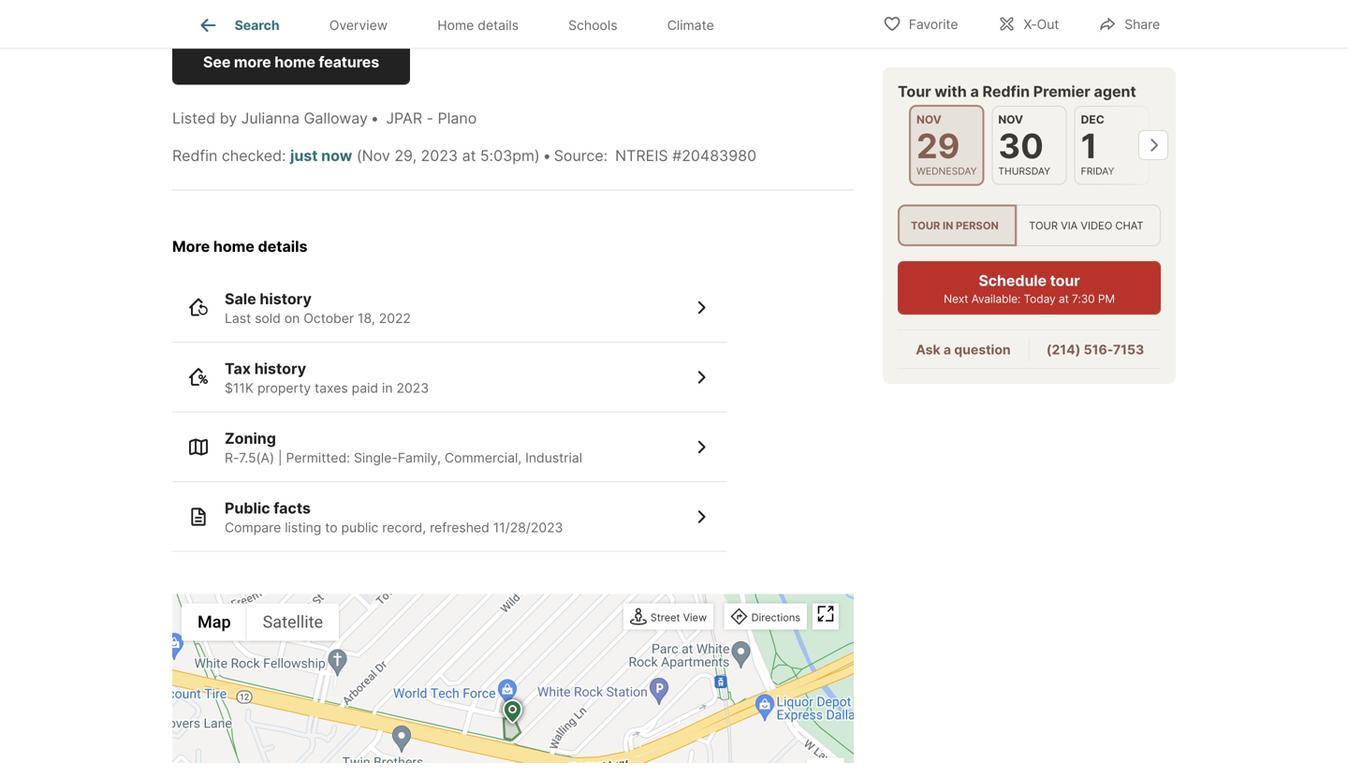 Task type: describe. For each thing, give the bounding box(es) containing it.
compare
[[225, 520, 281, 536]]

available:
[[972, 292, 1021, 306]]

just
[[290, 147, 318, 165]]

overview
[[329, 17, 388, 33]]

nov for 30
[[999, 113, 1024, 126]]

with
[[935, 82, 967, 101]]

satellite
[[263, 613, 323, 632]]

home inside button
[[275, 53, 315, 71]]

1 vertical spatial a
[[944, 342, 952, 358]]

permitted:
[[286, 450, 350, 466]]

0 horizontal spatial at
[[462, 147, 476, 165]]

last
[[225, 311, 251, 326]]

0 horizontal spatial redfin
[[172, 147, 218, 165]]

agent
[[1095, 82, 1137, 101]]

more home details
[[172, 237, 308, 256]]

1 horizontal spatial redfin
[[983, 82, 1030, 101]]

out
[[1038, 16, 1060, 32]]

schedule
[[979, 272, 1047, 290]]

street view
[[651, 612, 707, 624]]

2023 inside 'tax history $11k property taxes paid in 2023'
[[397, 380, 429, 396]]

property
[[258, 380, 311, 396]]

search link
[[197, 14, 280, 37]]

by
[[220, 109, 237, 127]]

details inside tab
[[478, 17, 519, 33]]

via
[[1062, 219, 1078, 232]]

tab list containing search
[[172, 0, 754, 48]]

r-
[[225, 450, 239, 466]]

wednesday
[[917, 165, 978, 177]]

jpar
[[386, 109, 423, 127]]

listed
[[172, 109, 216, 127]]

7:30
[[1073, 292, 1096, 306]]

overview tab
[[305, 3, 413, 48]]

source:
[[554, 147, 608, 165]]

share
[[1125, 16, 1161, 32]]

tour
[[1051, 272, 1081, 290]]

(214) 516-7153 link
[[1047, 342, 1145, 358]]

home details
[[438, 17, 519, 33]]

tour for tour via video chat
[[1030, 219, 1059, 232]]

directions
[[752, 612, 801, 624]]

7.5(a)
[[239, 450, 275, 466]]

premier
[[1034, 82, 1091, 101]]

public
[[341, 520, 379, 536]]

map
[[198, 613, 231, 632]]

29,
[[395, 147, 417, 165]]

1
[[1082, 126, 1098, 166]]

next
[[944, 292, 969, 306]]

sold
[[255, 311, 281, 326]]

now
[[321, 147, 353, 165]]

zoning
[[225, 430, 276, 448]]

person
[[956, 219, 999, 232]]

7153
[[1114, 342, 1145, 358]]

x-out
[[1024, 16, 1060, 32]]

plano
[[438, 109, 477, 127]]

search
[[235, 17, 280, 33]]

listing
[[285, 520, 322, 536]]

zoning r-7.5(a) | permitted: single-family, commercial, industrial
[[225, 430, 583, 466]]

11/28/2023
[[493, 520, 563, 536]]

directions button
[[727, 606, 806, 631]]

0 horizontal spatial •
[[371, 109, 379, 127]]

|
[[278, 450, 283, 466]]

dec 1 friday
[[1082, 113, 1115, 177]]

tax
[[225, 360, 251, 378]]

record,
[[382, 520, 426, 536]]

(214)
[[1047, 342, 1081, 358]]

list box containing tour in person
[[898, 205, 1162, 247]]

to
[[325, 520, 338, 536]]

next image
[[1139, 130, 1169, 160]]

pm
[[1099, 292, 1116, 306]]

public facts compare listing to public record, refreshed 11/28/2023
[[225, 499, 563, 536]]

climate
[[668, 17, 715, 33]]

galloway
[[304, 109, 368, 127]]

checked:
[[222, 147, 286, 165]]

tour for tour with a redfin premier agent
[[898, 82, 932, 101]]

view
[[683, 612, 707, 624]]

satellite button
[[247, 604, 339, 641]]

share button
[[1083, 4, 1177, 43]]

ask a question link
[[917, 342, 1011, 358]]

tour in person
[[911, 219, 999, 232]]

family,
[[398, 450, 441, 466]]

in inside list box
[[943, 219, 954, 232]]



Task type: locate. For each thing, give the bounding box(es) containing it.
see more home features button
[[172, 40, 410, 85]]

nov
[[917, 113, 942, 126], [999, 113, 1024, 126]]

menu bar containing map
[[182, 604, 339, 641]]

in inside 'tax history $11k property taxes paid in 2023'
[[382, 380, 393, 396]]

friday
[[1082, 165, 1115, 177]]

1 horizontal spatial in
[[943, 219, 954, 232]]

1 vertical spatial at
[[1059, 292, 1070, 306]]

tab list
[[172, 0, 754, 48]]

nov inside nov 30 thursday
[[999, 113, 1024, 126]]

question
[[955, 342, 1011, 358]]

chat
[[1116, 219, 1144, 232]]

street view button
[[626, 606, 712, 631]]

in
[[943, 219, 954, 232], [382, 380, 393, 396]]

more
[[172, 237, 210, 256]]

2022
[[379, 311, 411, 326]]

18,
[[358, 311, 375, 326]]

at
[[462, 147, 476, 165], [1059, 292, 1070, 306]]

tour left with at the top
[[898, 82, 932, 101]]

just now link
[[290, 147, 353, 165], [290, 147, 353, 165]]

climate tab
[[643, 3, 739, 48]]

x-out button
[[982, 4, 1076, 43]]

5:03pm)
[[480, 147, 540, 165]]

public
[[225, 499, 270, 518]]

nov down tour with a redfin premier agent
[[999, 113, 1024, 126]]

(214) 516-7153
[[1047, 342, 1145, 358]]

(nov
[[357, 147, 390, 165]]

nov 29 wednesday
[[917, 113, 978, 177]]

home
[[438, 17, 474, 33]]

at down plano
[[462, 147, 476, 165]]

0 horizontal spatial a
[[944, 342, 952, 358]]

tour via video chat
[[1030, 219, 1144, 232]]

in left person on the top of page
[[943, 219, 954, 232]]

0 horizontal spatial in
[[382, 380, 393, 396]]

2023 right paid
[[397, 380, 429, 396]]

0 vertical spatial home
[[275, 53, 315, 71]]

at inside schedule tour next available: today at 7:30 pm
[[1059, 292, 1070, 306]]

history for sale history
[[260, 290, 312, 308]]

redfin down listed
[[172, 147, 218, 165]]

street
[[651, 612, 681, 624]]

nov down with at the top
[[917, 113, 942, 126]]

-
[[427, 109, 434, 127]]

history inside 'tax history $11k property taxes paid in 2023'
[[255, 360, 306, 378]]

history for tax history
[[255, 360, 306, 378]]

paid
[[352, 380, 379, 396]]

• left jpar
[[371, 109, 379, 127]]

october
[[304, 311, 354, 326]]

0 vertical spatial redfin
[[983, 82, 1030, 101]]

1 vertical spatial history
[[255, 360, 306, 378]]

schools tab
[[544, 3, 643, 48]]

0 horizontal spatial details
[[258, 237, 308, 256]]

516-
[[1084, 342, 1114, 358]]

1 horizontal spatial at
[[1059, 292, 1070, 306]]

history up on
[[260, 290, 312, 308]]

history
[[260, 290, 312, 308], [255, 360, 306, 378]]

see more home features
[[203, 53, 380, 71]]

a right with at the top
[[971, 82, 980, 101]]

map region
[[161, 405, 881, 763]]

home right more
[[275, 53, 315, 71]]

details right the home
[[478, 17, 519, 33]]

nov for 29
[[917, 113, 942, 126]]

redfin checked: just now (nov 29, 2023 at 5:03pm) • source: ntreis # 20483980
[[172, 147, 757, 165]]

on
[[285, 311, 300, 326]]

#
[[673, 147, 682, 165]]

map button
[[182, 604, 247, 641]]

a right 'ask'
[[944, 342, 952, 358]]

0 vertical spatial history
[[260, 290, 312, 308]]

home
[[275, 53, 315, 71], [213, 237, 255, 256]]

nov inside nov 29 wednesday
[[917, 113, 942, 126]]

• left source:
[[543, 147, 551, 165]]

29
[[917, 126, 961, 166]]

home right the more
[[213, 237, 255, 256]]

industrial
[[526, 450, 583, 466]]

30
[[999, 126, 1044, 166]]

1 vertical spatial home
[[213, 237, 255, 256]]

favorite button
[[867, 4, 975, 43]]

facts
[[274, 499, 311, 518]]

1 horizontal spatial nov
[[999, 113, 1024, 126]]

1 horizontal spatial home
[[275, 53, 315, 71]]

tour for tour in person
[[911, 219, 941, 232]]

menu bar
[[182, 604, 339, 641]]

2023
[[421, 147, 458, 165], [397, 380, 429, 396]]

2 nov from the left
[[999, 113, 1024, 126]]

1 vertical spatial in
[[382, 380, 393, 396]]

nov 30 thursday
[[999, 113, 1051, 177]]

20483980
[[682, 147, 757, 165]]

1 horizontal spatial a
[[971, 82, 980, 101]]

1 vertical spatial redfin
[[172, 147, 218, 165]]

0 vertical spatial in
[[943, 219, 954, 232]]

0 vertical spatial •
[[371, 109, 379, 127]]

2023 right 29,
[[421, 147, 458, 165]]

home details tab
[[413, 3, 544, 48]]

redfin right with at the top
[[983, 82, 1030, 101]]

today
[[1024, 292, 1056, 306]]

0 vertical spatial a
[[971, 82, 980, 101]]

at down tour
[[1059, 292, 1070, 306]]

1 horizontal spatial details
[[478, 17, 519, 33]]

favorite
[[909, 16, 959, 32]]

ntreis
[[616, 147, 669, 165]]

see
[[203, 53, 231, 71]]

1 nov from the left
[[917, 113, 942, 126]]

list box
[[898, 205, 1162, 247]]

x-
[[1024, 16, 1038, 32]]

sale
[[225, 290, 256, 308]]

0 horizontal spatial nov
[[917, 113, 942, 126]]

1 vertical spatial •
[[543, 147, 551, 165]]

dec
[[1082, 113, 1105, 126]]

0 horizontal spatial home
[[213, 237, 255, 256]]

0 vertical spatial at
[[462, 147, 476, 165]]

history inside sale history last sold on october 18, 2022
[[260, 290, 312, 308]]

more
[[234, 53, 271, 71]]

redfin
[[983, 82, 1030, 101], [172, 147, 218, 165]]

video
[[1081, 219, 1113, 232]]

features
[[319, 53, 380, 71]]

in right paid
[[382, 380, 393, 396]]

None button
[[910, 105, 985, 186], [992, 106, 1068, 185], [1075, 106, 1150, 185], [910, 105, 985, 186], [992, 106, 1068, 185], [1075, 106, 1150, 185]]

details
[[478, 17, 519, 33], [258, 237, 308, 256]]

commercial,
[[445, 450, 522, 466]]

refreshed
[[430, 520, 490, 536]]

schedule tour next available: today at 7:30 pm
[[944, 272, 1116, 306]]

tour with a redfin premier agent
[[898, 82, 1137, 101]]

taxes
[[315, 380, 348, 396]]

0 vertical spatial 2023
[[421, 147, 458, 165]]

tour left person on the top of page
[[911, 219, 941, 232]]

1 vertical spatial 2023
[[397, 380, 429, 396]]

details up sale history last sold on october 18, 2022
[[258, 237, 308, 256]]

thursday
[[999, 165, 1051, 177]]

1 horizontal spatial •
[[543, 147, 551, 165]]

tour left via
[[1030, 219, 1059, 232]]

1 vertical spatial details
[[258, 237, 308, 256]]

0 vertical spatial details
[[478, 17, 519, 33]]

history up property on the left of the page
[[255, 360, 306, 378]]



Task type: vqa. For each thing, say whether or not it's contained in the screenshot.
Rd, to the bottom
no



